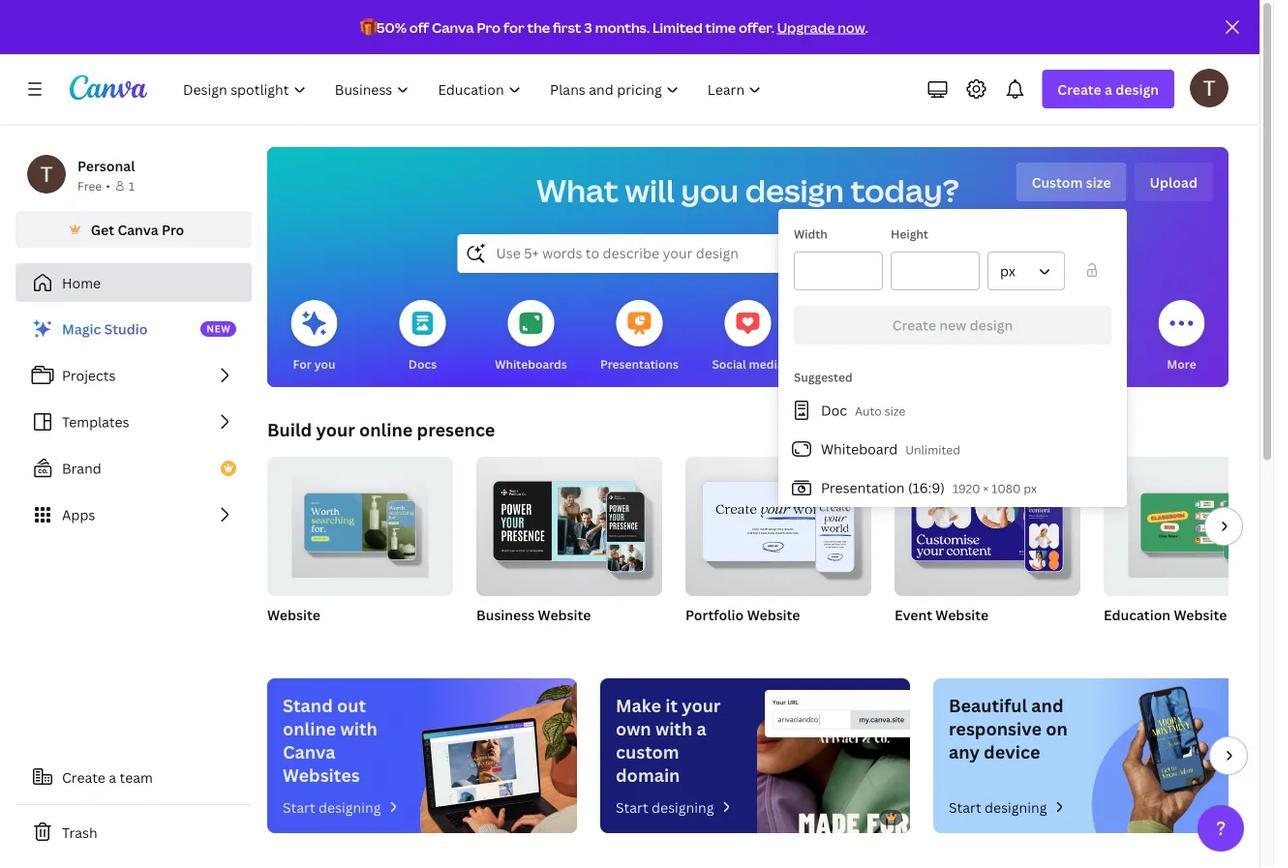 Task type: vqa. For each thing, say whether or not it's contained in the screenshot.
4
no



Task type: locate. For each thing, give the bounding box(es) containing it.
1 horizontal spatial your
[[682, 694, 721, 718]]

designing for make it your own with a custom domain
[[652, 799, 714, 817]]

1 vertical spatial px
[[1024, 481, 1037, 497]]

2 designing from the left
[[652, 799, 714, 817]]

1 vertical spatial ×
[[507, 631, 513, 647]]

1 horizontal spatial list
[[779, 391, 1128, 508]]

create inside 'button'
[[893, 316, 937, 335]]

start for beautiful and responsive on any device
[[949, 799, 982, 817]]

0 horizontal spatial online
[[283, 717, 336, 741]]

time
[[706, 18, 736, 36]]

group for event website
[[895, 457, 1081, 597]]

a inside button
[[109, 769, 116, 787]]

0 vertical spatial ×
[[984, 481, 989, 497]]

online left out
[[283, 717, 336, 741]]

you
[[681, 170, 739, 212], [315, 356, 336, 372]]

2 with from the left
[[656, 717, 693, 741]]

2 start designing from the left
[[616, 799, 714, 817]]

0 horizontal spatial designing
[[319, 799, 381, 817]]

canva right off
[[432, 18, 474, 36]]

offer.
[[739, 18, 775, 36]]

your right build
[[316, 418, 355, 442]]

months.
[[595, 18, 650, 36]]

4 website from the left
[[936, 606, 989, 624]]

pro
[[477, 18, 501, 36], [162, 220, 184, 239]]

create for create a design
[[1058, 80, 1102, 98]]

canva right get
[[118, 220, 159, 239]]

2 horizontal spatial canva
[[432, 18, 474, 36]]

1
[[129, 178, 135, 194]]

0 horizontal spatial your
[[316, 418, 355, 442]]

your
[[316, 418, 355, 442], [682, 694, 721, 718]]

website for education website
[[1175, 606, 1228, 624]]

build your online presence
[[267, 418, 495, 442]]

your inside the make it your own with a custom domain
[[682, 694, 721, 718]]

1 horizontal spatial start designing
[[616, 799, 714, 817]]

3 designing from the left
[[985, 799, 1048, 817]]

a for design
[[1105, 80, 1113, 98]]

0 horizontal spatial canva
[[118, 220, 159, 239]]

pro left for at top
[[477, 18, 501, 36]]

px
[[1001, 262, 1016, 280], [1024, 481, 1037, 497], [539, 631, 552, 647]]

0 vertical spatial design
[[1116, 80, 1160, 98]]

social media button
[[712, 287, 784, 387]]

a inside the make it your own with a custom domain
[[697, 717, 707, 741]]

3 website from the left
[[748, 606, 801, 624]]

1 designing from the left
[[319, 799, 381, 817]]

2 horizontal spatial start designing
[[949, 799, 1048, 817]]

new
[[940, 316, 967, 335]]

1 vertical spatial pro
[[162, 220, 184, 239]]

event website
[[895, 606, 989, 624]]

list containing magic studio
[[15, 310, 252, 535]]

create a team
[[62, 769, 153, 787]]

online for out
[[283, 717, 336, 741]]

with
[[341, 717, 378, 741], [656, 717, 693, 741]]

1 horizontal spatial websites
[[1048, 356, 1100, 372]]

for you button
[[291, 287, 338, 387]]

terry turtle image
[[1191, 69, 1229, 107]]

start designing down domain
[[616, 799, 714, 817]]

3 start from the left
[[949, 799, 982, 817]]

2 start from the left
[[616, 799, 649, 817]]

1 start designing from the left
[[283, 799, 381, 817]]

1 horizontal spatial online
[[359, 418, 413, 442]]

0 vertical spatial you
[[681, 170, 739, 212]]

× for (16:9)
[[984, 481, 989, 497]]

designing down domain
[[652, 799, 714, 817]]

templates
[[62, 413, 129, 432]]

website up stand
[[267, 606, 320, 624]]

1 vertical spatial design
[[746, 170, 845, 212]]

px inside business website 1366 × 768 px
[[539, 631, 552, 647]]

0 vertical spatial create
[[1058, 80, 1102, 98]]

with right own at bottom
[[656, 717, 693, 741]]

0 horizontal spatial ×
[[507, 631, 513, 647]]

online left presence
[[359, 418, 413, 442]]

1 vertical spatial size
[[885, 403, 906, 419]]

0 vertical spatial px
[[1001, 262, 1016, 280]]

1 horizontal spatial create
[[893, 316, 937, 335]]

0 horizontal spatial start designing
[[283, 799, 381, 817]]

upload button
[[1135, 163, 1214, 201]]

magic
[[62, 320, 101, 339]]

list containing doc
[[779, 391, 1128, 508]]

× right 1920
[[984, 481, 989, 497]]

a inside dropdown button
[[1105, 80, 1113, 98]]

× left 768
[[507, 631, 513, 647]]

1 horizontal spatial start
[[616, 799, 649, 817]]

canva inside stand out online with canva websites
[[283, 741, 336, 764]]

list
[[15, 310, 252, 535], [779, 391, 1128, 508]]

top level navigation element
[[170, 70, 778, 108]]

a
[[1105, 80, 1113, 98], [697, 717, 707, 741], [109, 769, 116, 787]]

create inside dropdown button
[[1058, 80, 1102, 98]]

design left terry turtle image
[[1116, 80, 1160, 98]]

home link
[[15, 263, 252, 302]]

presentations button
[[601, 287, 679, 387]]

1080
[[992, 481, 1021, 497]]

your right it
[[682, 694, 721, 718]]

1366
[[477, 631, 505, 647]]

start
[[283, 799, 316, 817], [616, 799, 649, 817], [949, 799, 982, 817]]

1 horizontal spatial canva
[[283, 741, 336, 764]]

px right 1080
[[1024, 481, 1037, 497]]

design inside dropdown button
[[1116, 80, 1160, 98]]

designing down device
[[985, 799, 1048, 817]]

suggested
[[794, 370, 853, 386]]

0 vertical spatial online
[[359, 418, 413, 442]]

1 vertical spatial your
[[682, 694, 721, 718]]

website right the portfolio
[[748, 606, 801, 624]]

× for website
[[507, 631, 513, 647]]

start designing down device
[[949, 799, 1048, 817]]

1 horizontal spatial design
[[970, 316, 1014, 335]]

canva down stand
[[283, 741, 336, 764]]

home
[[62, 274, 101, 292]]

portfolio website group
[[686, 457, 872, 649]]

social media
[[712, 356, 784, 372]]

apps
[[62, 506, 95, 525]]

design right new
[[970, 316, 1014, 335]]

2 vertical spatial px
[[539, 631, 552, 647]]

× inside business website 1366 × 768 px
[[507, 631, 513, 647]]

custom size button
[[1017, 163, 1127, 201]]

size right auto
[[885, 403, 906, 419]]

1 horizontal spatial designing
[[652, 799, 714, 817]]

1 horizontal spatial a
[[697, 717, 707, 741]]

0 horizontal spatial with
[[341, 717, 378, 741]]

upload
[[1150, 173, 1198, 191]]

business website 1366 × 768 px
[[477, 606, 591, 647]]

1 vertical spatial canva
[[118, 220, 159, 239]]

0 horizontal spatial a
[[109, 769, 116, 787]]

1 vertical spatial online
[[283, 717, 336, 741]]

business website group
[[477, 449, 663, 649]]

start down domain
[[616, 799, 649, 817]]

2 vertical spatial create
[[62, 769, 105, 787]]

now
[[838, 18, 866, 36]]

2 vertical spatial canva
[[283, 741, 336, 764]]

event
[[895, 606, 933, 624]]

× inside presentation (16:9) 1920 × 1080 px
[[984, 481, 989, 497]]

start down stand out online with canva websites
[[283, 799, 316, 817]]

create for create new design
[[893, 316, 937, 335]]

0 horizontal spatial list
[[15, 310, 252, 535]]

online inside stand out online with canva websites
[[283, 717, 336, 741]]

pro inside button
[[162, 220, 184, 239]]

2 website from the left
[[538, 606, 591, 624]]

docs
[[409, 356, 437, 372]]

5 website from the left
[[1175, 606, 1228, 624]]

with right stand
[[341, 717, 378, 741]]

0 horizontal spatial pro
[[162, 220, 184, 239]]

create new design button
[[794, 306, 1112, 345]]

2 horizontal spatial px
[[1024, 481, 1037, 497]]

1 horizontal spatial size
[[1087, 173, 1112, 191]]

1 horizontal spatial ×
[[984, 481, 989, 497]]

×
[[984, 481, 989, 497], [507, 631, 513, 647]]

size
[[1087, 173, 1112, 191], [885, 403, 906, 419]]

beautiful and responsive on any device
[[949, 694, 1068, 764]]

and
[[1032, 694, 1064, 718]]

design
[[1116, 80, 1160, 98], [746, 170, 845, 212], [970, 316, 1014, 335]]

0 horizontal spatial size
[[885, 403, 906, 419]]

website right the business
[[538, 606, 591, 624]]

0 vertical spatial canva
[[432, 18, 474, 36]]

0 horizontal spatial you
[[315, 356, 336, 372]]

design up width
[[746, 170, 845, 212]]

a for team
[[109, 769, 116, 787]]

start down any
[[949, 799, 982, 817]]

trash link
[[15, 814, 252, 852]]

projects link
[[15, 356, 252, 395]]

event website group
[[895, 457, 1081, 649]]

0 vertical spatial a
[[1105, 80, 1113, 98]]

website right education
[[1175, 606, 1228, 624]]

website group
[[267, 449, 453, 649]]

1 horizontal spatial with
[[656, 717, 693, 741]]

1 vertical spatial a
[[697, 717, 707, 741]]

create inside button
[[62, 769, 105, 787]]

beautiful
[[949, 694, 1028, 718]]

create a team button
[[15, 759, 252, 797]]

you right for
[[315, 356, 336, 372]]

start designing down stand out online with canva websites
[[283, 799, 381, 817]]

website right event
[[936, 606, 989, 624]]

1 horizontal spatial px
[[1001, 262, 1016, 280]]

1 with from the left
[[341, 717, 378, 741]]

create left team
[[62, 769, 105, 787]]

create up custom size dropdown button
[[1058, 80, 1102, 98]]

2 horizontal spatial create
[[1058, 80, 1102, 98]]

768
[[516, 631, 536, 647]]

group for website
[[267, 449, 453, 597]]

will
[[625, 170, 675, 212]]

0 horizontal spatial start
[[283, 799, 316, 817]]

design for create a design
[[1116, 80, 1160, 98]]

3 start designing from the left
[[949, 799, 1048, 817]]

designing
[[319, 799, 381, 817], [652, 799, 714, 817], [985, 799, 1048, 817]]

create
[[1058, 80, 1102, 98], [893, 316, 937, 335], [62, 769, 105, 787]]

stand
[[283, 694, 333, 718]]

1 vertical spatial you
[[315, 356, 336, 372]]

0 vertical spatial size
[[1087, 173, 1112, 191]]

more button
[[1159, 287, 1206, 387]]

whiteboards
[[495, 356, 567, 372]]

2 horizontal spatial a
[[1105, 80, 1113, 98]]

you inside 'button'
[[315, 356, 336, 372]]

studio
[[104, 320, 148, 339]]

website inside business website 1366 × 768 px
[[538, 606, 591, 624]]

1 start from the left
[[283, 799, 316, 817]]

the
[[527, 18, 550, 36]]

1 vertical spatial create
[[893, 316, 937, 335]]

upgrade now button
[[778, 18, 866, 36]]

px inside presentation (16:9) 1920 × 1080 px
[[1024, 481, 1037, 497]]

start designing
[[283, 799, 381, 817], [616, 799, 714, 817], [949, 799, 1048, 817]]

designing down stand out online with canva websites
[[319, 799, 381, 817]]

0 vertical spatial websites
[[1048, 356, 1100, 372]]

2 horizontal spatial design
[[1116, 80, 1160, 98]]

build
[[267, 418, 312, 442]]

custom
[[1032, 173, 1084, 191]]

auto
[[855, 403, 882, 419]]

you right will
[[681, 170, 739, 212]]

2 horizontal spatial start
[[949, 799, 982, 817]]

create left new
[[893, 316, 937, 335]]

0 horizontal spatial px
[[539, 631, 552, 647]]

pro up the home link
[[162, 220, 184, 239]]

on
[[1046, 717, 1068, 741]]

website for portfolio website
[[748, 606, 801, 624]]

1 vertical spatial websites
[[283, 764, 360, 788]]

2 horizontal spatial designing
[[985, 799, 1048, 817]]

0 vertical spatial pro
[[477, 18, 501, 36]]

0 horizontal spatial create
[[62, 769, 105, 787]]

website
[[267, 606, 320, 624], [538, 606, 591, 624], [748, 606, 801, 624], [936, 606, 989, 624], [1175, 606, 1228, 624]]

size right custom
[[1087, 173, 1112, 191]]

presence
[[417, 418, 495, 442]]

group for education website
[[1104, 457, 1275, 597]]

2 vertical spatial design
[[970, 316, 1014, 335]]

free •
[[77, 178, 110, 194]]

start for stand out online with canva websites
[[283, 799, 316, 817]]

px right 768
[[539, 631, 552, 647]]

2 vertical spatial a
[[109, 769, 116, 787]]

px right height number field
[[1001, 262, 1016, 280]]

social
[[712, 356, 747, 372]]

design inside 'button'
[[970, 316, 1014, 335]]

create a design button
[[1043, 70, 1175, 108]]

None search field
[[458, 234, 1039, 273]]

group
[[267, 449, 453, 597], [477, 449, 663, 597], [686, 457, 872, 597], [895, 457, 1081, 597], [1104, 457, 1275, 597]]

0 horizontal spatial websites
[[283, 764, 360, 788]]

free
[[77, 178, 102, 194]]

Units: px button
[[988, 252, 1066, 291]]



Task type: describe. For each thing, give the bounding box(es) containing it.
1 horizontal spatial pro
[[477, 18, 501, 36]]

responsive
[[949, 717, 1042, 741]]

media
[[749, 356, 784, 372]]

for you
[[293, 356, 336, 372]]

1 horizontal spatial you
[[681, 170, 739, 212]]

brand link
[[15, 449, 252, 488]]

website for business website 1366 × 768 px
[[538, 606, 591, 624]]

trash
[[62, 824, 97, 842]]

websites inside stand out online with canva websites
[[283, 764, 360, 788]]

personal
[[77, 156, 135, 175]]

domain
[[616, 764, 681, 788]]

presentation
[[821, 479, 905, 497]]

start designing for with
[[616, 799, 714, 817]]

group for portfolio website
[[686, 457, 872, 597]]

🎁 50% off canva pro for the first 3 months. limited time offer. upgrade now .
[[360, 18, 869, 36]]

canva inside button
[[118, 220, 159, 239]]

unlimited
[[906, 442, 961, 458]]

create for create a team
[[62, 769, 105, 787]]

for
[[504, 18, 525, 36]]

.
[[866, 18, 869, 36]]

px for (16:9)
[[1024, 481, 1037, 497]]

width
[[794, 226, 828, 242]]

first
[[553, 18, 582, 36]]

0 horizontal spatial design
[[746, 170, 845, 212]]

•
[[106, 178, 110, 194]]

docs button
[[400, 287, 446, 387]]

website for event website
[[936, 606, 989, 624]]

what will you design today?
[[537, 170, 960, 212]]

get
[[91, 220, 114, 239]]

off
[[410, 18, 429, 36]]

3
[[585, 18, 593, 36]]

create new design
[[893, 316, 1014, 335]]

doc
[[821, 402, 848, 420]]

own
[[616, 717, 652, 741]]

Height number field
[[904, 253, 968, 290]]

px inside px 'button'
[[1001, 262, 1016, 280]]

new
[[207, 323, 231, 336]]

get canva pro
[[91, 220, 184, 239]]

designing for stand out online with canva websites
[[319, 799, 381, 817]]

online for your
[[359, 418, 413, 442]]

Width number field
[[807, 253, 871, 290]]

device
[[984, 741, 1041, 764]]

custom size
[[1032, 173, 1112, 191]]

group for business website
[[477, 449, 663, 597]]

size inside dropdown button
[[1087, 173, 1112, 191]]

make
[[616, 694, 662, 718]]

education website
[[1104, 606, 1228, 624]]

whiteboard
[[821, 440, 898, 459]]

education website group
[[1104, 457, 1275, 649]]

stand out online with canva websites
[[283, 694, 378, 788]]

what
[[537, 170, 619, 212]]

0 vertical spatial your
[[316, 418, 355, 442]]

start designing for canva
[[283, 799, 381, 817]]

height
[[891, 226, 929, 242]]

with inside stand out online with canva websites
[[341, 717, 378, 741]]

size inside doc auto size
[[885, 403, 906, 419]]

create a design
[[1058, 80, 1160, 98]]

portfolio
[[686, 606, 744, 624]]

doc auto size
[[821, 402, 906, 420]]

brand
[[62, 460, 102, 478]]

custom
[[616, 741, 680, 764]]

design for create new design
[[970, 316, 1014, 335]]

1 website from the left
[[267, 606, 320, 624]]

business
[[477, 606, 535, 624]]

50%
[[377, 18, 407, 36]]

start designing for any
[[949, 799, 1048, 817]]

today?
[[851, 170, 960, 212]]

videos button
[[834, 287, 880, 387]]

more
[[1168, 356, 1197, 372]]

presentations
[[601, 356, 679, 372]]

with inside the make it your own with a custom domain
[[656, 717, 693, 741]]

(16:9)
[[909, 479, 945, 497]]

videos
[[838, 356, 876, 372]]

out
[[337, 694, 366, 718]]

for
[[293, 356, 312, 372]]

templates link
[[15, 403, 252, 442]]

portfolio website
[[686, 606, 801, 624]]

Search search field
[[496, 235, 1000, 272]]

presentation (16:9) 1920 × 1080 px
[[821, 479, 1037, 497]]

apps link
[[15, 496, 252, 535]]

px for website
[[539, 631, 552, 647]]

🎁
[[360, 18, 374, 36]]

1920
[[953, 481, 981, 497]]

make it your own with a custom domain
[[616, 694, 721, 788]]

education
[[1104, 606, 1171, 624]]

start for make it your own with a custom domain
[[616, 799, 649, 817]]

whiteboards button
[[495, 287, 567, 387]]

whiteboard unlimited
[[821, 440, 961, 459]]

it
[[666, 694, 678, 718]]

limited
[[653, 18, 703, 36]]

magic studio
[[62, 320, 148, 339]]

designing for beautiful and responsive on any device
[[985, 799, 1048, 817]]

any
[[949, 741, 980, 764]]



